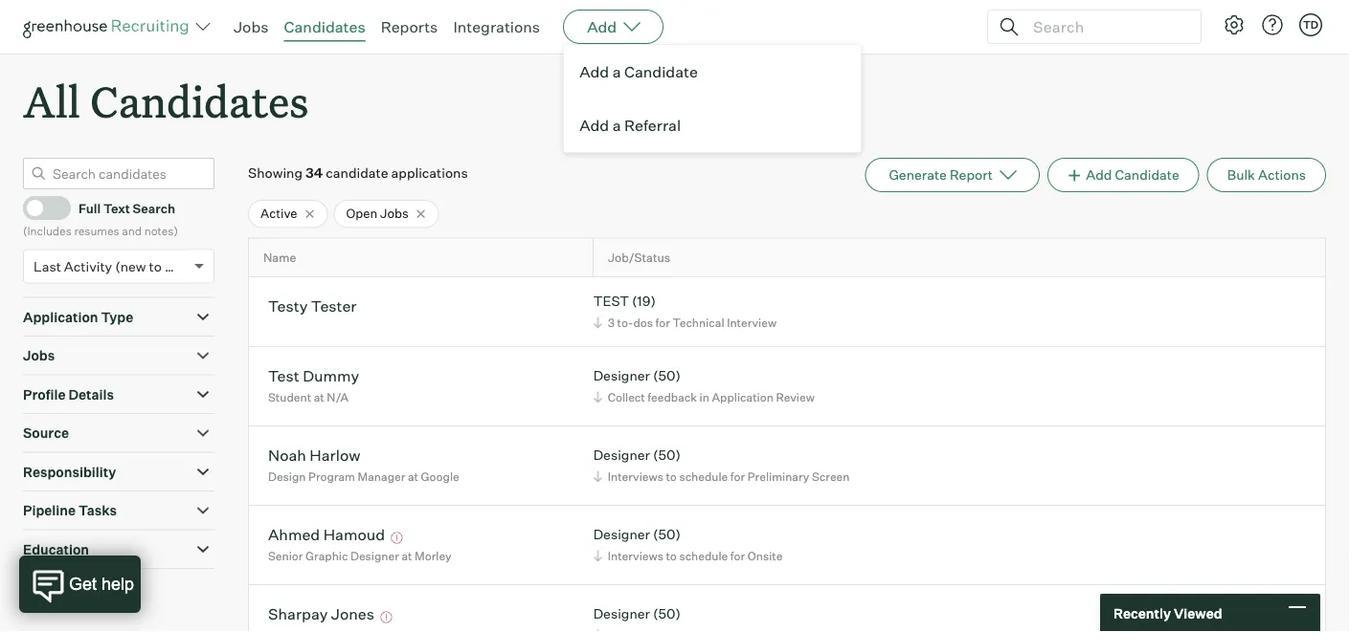 Task type: vqa. For each thing, say whether or not it's contained in the screenshot.
bottommost Department
no



Task type: describe. For each thing, give the bounding box(es) containing it.
reset filters button
[[23, 579, 138, 615]]

configure image
[[1223, 13, 1246, 36]]

profile
[[23, 387, 66, 403]]

designer for designer (50) interviews to schedule for onsite
[[593, 527, 650, 544]]

pipeline
[[23, 503, 76, 520]]

reset
[[52, 589, 87, 606]]

add button
[[563, 10, 664, 44]]

application type
[[23, 309, 133, 326]]

source
[[23, 425, 69, 442]]

search
[[133, 201, 175, 216]]

3
[[608, 316, 615, 330]]

activity
[[64, 258, 112, 275]]

last
[[34, 258, 61, 275]]

interviews for designer (50) interviews to schedule for preliminary screen
[[608, 470, 663, 484]]

add a referral link
[[564, 99, 861, 152]]

(includes
[[23, 224, 72, 238]]

designer (50) interviews to schedule for preliminary screen
[[593, 447, 850, 484]]

job/status
[[608, 251, 670, 265]]

active
[[260, 206, 297, 221]]

feedback
[[648, 390, 697, 405]]

old)
[[165, 258, 189, 275]]

at for graphic
[[402, 549, 412, 564]]

tester
[[311, 297, 357, 316]]

candidate reports are now available! apply filters and select "view in app" element
[[865, 158, 1040, 193]]

preliminary
[[748, 470, 809, 484]]

for for designer (50) interviews to schedule for onsite
[[730, 549, 745, 564]]

to for last activity (new to old)
[[149, 258, 162, 275]]

(50) for designer (50) collect feedback in application review
[[653, 368, 681, 385]]

technical
[[673, 316, 724, 330]]

in
[[700, 390, 709, 405]]

generate
[[889, 167, 947, 184]]

add candidate
[[1086, 167, 1179, 184]]

ahmed hamoud
[[268, 525, 385, 544]]

candidate inside the add a candidate link
[[624, 62, 698, 81]]

senior
[[268, 549, 303, 564]]

3 to-dos for technical interview link
[[590, 314, 781, 332]]

recently viewed
[[1114, 605, 1222, 622]]

generate report
[[889, 167, 993, 184]]

review
[[776, 390, 815, 405]]

Search text field
[[1028, 13, 1183, 41]]

jobs link
[[234, 17, 269, 36]]

at inside noah harlow design program manager at google
[[408, 470, 418, 484]]

showing 34 candidate applications
[[248, 165, 468, 182]]

candidate
[[326, 165, 388, 182]]

bulk actions link
[[1207, 158, 1326, 193]]

application inside designer (50) collect feedback in application review
[[712, 390, 774, 405]]

sharpay jones
[[268, 605, 374, 624]]

google
[[421, 470, 459, 484]]

profile details
[[23, 387, 114, 403]]

manager
[[358, 470, 405, 484]]

noah harlow design program manager at google
[[268, 446, 459, 484]]

to-
[[617, 316, 633, 330]]

student
[[268, 390, 311, 405]]

2 horizontal spatial jobs
[[380, 206, 409, 221]]

reset filters
[[52, 589, 129, 606]]

(19)
[[632, 293, 656, 310]]

generate report button
[[865, 158, 1040, 193]]

designer for designer (50) collect feedback in application review
[[593, 368, 650, 385]]

designer for designer (50)
[[593, 606, 650, 623]]

type
[[101, 309, 133, 326]]

notes)
[[144, 224, 178, 238]]

add candidate link
[[1047, 158, 1199, 193]]

applications
[[391, 165, 468, 182]]

testy
[[268, 297, 308, 316]]

test
[[268, 366, 299, 386]]

test dummy link
[[268, 366, 359, 388]]

add for add candidate
[[1086, 167, 1112, 184]]

tasks
[[79, 503, 117, 520]]

add for add a candidate
[[579, 62, 609, 81]]

program
[[308, 470, 355, 484]]

referral
[[624, 116, 681, 135]]

0 horizontal spatial application
[[23, 309, 98, 326]]

add menu
[[563, 44, 862, 153]]

for for designer (50) interviews to schedule for preliminary screen
[[730, 470, 745, 484]]

filters
[[90, 589, 129, 606]]

dos
[[633, 316, 653, 330]]

a for candidate
[[612, 62, 621, 81]]

1 vertical spatial candidates
[[90, 73, 309, 129]]

designer (50) collect feedback in application review
[[593, 368, 815, 405]]

add for add
[[587, 17, 617, 36]]

collect feedback in application review link
[[590, 388, 819, 407]]

interviews for designer (50) interviews to schedule for onsite
[[608, 549, 663, 564]]

sharpay
[[268, 605, 328, 624]]

graphic
[[305, 549, 348, 564]]

designer for designer (50) interviews to schedule for preliminary screen
[[593, 447, 650, 464]]

resumes
[[74, 224, 119, 238]]

integrations link
[[453, 17, 540, 36]]



Task type: locate. For each thing, give the bounding box(es) containing it.
actions
[[1258, 167, 1306, 184]]

hamoud
[[323, 525, 385, 544]]

(50) down feedback
[[653, 447, 681, 464]]

recently
[[1114, 605, 1171, 622]]

bulk
[[1227, 167, 1255, 184]]

interviews inside designer (50) interviews to schedule for preliminary screen
[[608, 470, 663, 484]]

2 a from the top
[[612, 116, 621, 135]]

add for add a referral
[[579, 116, 609, 135]]

(50) for designer (50)
[[653, 606, 681, 623]]

screen
[[812, 470, 850, 484]]

interviews to schedule for onsite link
[[590, 547, 787, 566]]

viewed
[[1174, 605, 1222, 622]]

noah harlow link
[[268, 446, 360, 468]]

integrations
[[453, 17, 540, 36]]

jobs right open
[[380, 206, 409, 221]]

schedule for designer (50) interviews to schedule for preliminary screen
[[679, 470, 728, 484]]

design
[[268, 470, 306, 484]]

2 interviews from the top
[[608, 549, 663, 564]]

to
[[149, 258, 162, 275], [666, 470, 677, 484], [666, 549, 677, 564]]

(50) for designer (50) interviews to schedule for onsite
[[653, 527, 681, 544]]

Search candidates field
[[23, 158, 214, 190]]

0 vertical spatial a
[[612, 62, 621, 81]]

n/a
[[327, 390, 348, 405]]

0 vertical spatial candidates
[[284, 17, 365, 36]]

(50) down interviews to schedule for onsite link
[[653, 606, 681, 623]]

add a candidate
[[579, 62, 698, 81]]

ahmed hamoud link
[[268, 525, 385, 547]]

1 vertical spatial for
[[730, 470, 745, 484]]

at inside test dummy student at n/a
[[314, 390, 324, 405]]

checkmark image
[[32, 201, 46, 214]]

1 schedule from the top
[[679, 470, 728, 484]]

reports
[[381, 17, 438, 36]]

candidate left bulk
[[1115, 167, 1179, 184]]

1 vertical spatial to
[[666, 470, 677, 484]]

schedule inside designer (50) interviews to schedule for onsite
[[679, 549, 728, 564]]

schedule up designer (50) interviews to schedule for onsite
[[679, 470, 728, 484]]

0 vertical spatial jobs
[[234, 17, 269, 36]]

34
[[305, 165, 323, 182]]

open
[[346, 206, 377, 221]]

schedule
[[679, 470, 728, 484], [679, 549, 728, 564]]

2 (50) from the top
[[653, 447, 681, 464]]

reports link
[[381, 17, 438, 36]]

td
[[1303, 18, 1319, 31]]

test dummy student at n/a
[[268, 366, 359, 405]]

last activity (new to old) option
[[34, 258, 189, 275]]

and
[[122, 224, 142, 238]]

1 vertical spatial schedule
[[679, 549, 728, 564]]

name
[[263, 251, 296, 265]]

testy tester
[[268, 297, 357, 316]]

0 vertical spatial application
[[23, 309, 98, 326]]

1 horizontal spatial candidate
[[1115, 167, 1179, 184]]

0 vertical spatial interviews
[[608, 470, 663, 484]]

to inside designer (50) interviews to schedule for onsite
[[666, 549, 677, 564]]

candidate up referral
[[624, 62, 698, 81]]

at left n/a
[[314, 390, 324, 405]]

1 horizontal spatial application
[[712, 390, 774, 405]]

education
[[23, 542, 89, 558]]

a for referral
[[612, 116, 621, 135]]

at
[[314, 390, 324, 405], [408, 470, 418, 484], [402, 549, 412, 564]]

details
[[68, 387, 114, 403]]

to for designer (50) interviews to schedule for preliminary screen
[[666, 470, 677, 484]]

2 vertical spatial for
[[730, 549, 745, 564]]

designer down ahmed hamoud has been in onsite for more than 21 days icon in the bottom of the page
[[350, 549, 399, 564]]

full text search (includes resumes and notes)
[[23, 201, 178, 238]]

to up the designer (50)
[[666, 549, 677, 564]]

interviews down the collect
[[608, 470, 663, 484]]

(50) inside designer (50) interviews to schedule for onsite
[[653, 527, 681, 544]]

at down ahmed hamoud has been in onsite for more than 21 days icon in the bottom of the page
[[402, 549, 412, 564]]

all candidates
[[23, 73, 309, 129]]

1 a from the top
[[612, 62, 621, 81]]

add inside add a referral link
[[579, 116, 609, 135]]

2 vertical spatial to
[[666, 549, 677, 564]]

to left old)
[[149, 258, 162, 275]]

1 vertical spatial at
[[408, 470, 418, 484]]

interviews up the designer (50)
[[608, 549, 663, 564]]

interviews inside designer (50) interviews to schedule for onsite
[[608, 549, 663, 564]]

(50) inside designer (50) collect feedback in application review
[[653, 368, 681, 385]]

a left referral
[[612, 116, 621, 135]]

1 vertical spatial a
[[612, 116, 621, 135]]

0 horizontal spatial candidate
[[624, 62, 698, 81]]

0 vertical spatial for
[[655, 316, 670, 330]]

a
[[612, 62, 621, 81], [612, 116, 621, 135]]

harlow
[[310, 446, 360, 465]]

at for dummy
[[314, 390, 324, 405]]

td button
[[1299, 13, 1322, 36]]

at left google
[[408, 470, 418, 484]]

1 (50) from the top
[[653, 368, 681, 385]]

jobs left candidates link
[[234, 17, 269, 36]]

designer inside designer (50) collect feedback in application review
[[593, 368, 650, 385]]

td button
[[1295, 10, 1326, 40]]

designer
[[593, 368, 650, 385], [593, 447, 650, 464], [593, 527, 650, 544], [350, 549, 399, 564], [593, 606, 650, 623]]

(50) inside designer (50) interviews to schedule for preliminary screen
[[653, 447, 681, 464]]

application right in
[[712, 390, 774, 405]]

application
[[23, 309, 98, 326], [712, 390, 774, 405]]

pipeline tasks
[[23, 503, 117, 520]]

testy tester link
[[268, 297, 357, 319]]

designer inside designer (50) interviews to schedule for preliminary screen
[[593, 447, 650, 464]]

jobs up "profile"
[[23, 348, 55, 365]]

interview
[[727, 316, 777, 330]]

morley
[[415, 549, 451, 564]]

sharpay jones link
[[268, 605, 374, 627]]

schedule left onsite
[[679, 549, 728, 564]]

4 (50) from the top
[[653, 606, 681, 623]]

2 vertical spatial at
[[402, 549, 412, 564]]

interviews to schedule for preliminary screen link
[[590, 468, 854, 486]]

1 vertical spatial jobs
[[380, 206, 409, 221]]

candidates down jobs link
[[90, 73, 309, 129]]

onsite
[[748, 549, 783, 564]]

ahmed hamoud has been in onsite for more than 21 days image
[[388, 533, 405, 544]]

all
[[23, 73, 80, 129]]

1 horizontal spatial jobs
[[234, 17, 269, 36]]

jobs
[[234, 17, 269, 36], [380, 206, 409, 221], [23, 348, 55, 365]]

jones
[[331, 605, 374, 624]]

designer down interviews to schedule for onsite link
[[593, 606, 650, 623]]

(50) for designer (50) interviews to schedule for preliminary screen
[[653, 447, 681, 464]]

bulk actions
[[1227, 167, 1306, 184]]

open jobs
[[346, 206, 409, 221]]

a inside the add a candidate link
[[612, 62, 621, 81]]

for left onsite
[[730, 549, 745, 564]]

add inside dropdown button
[[587, 17, 617, 36]]

designer (50) interviews to schedule for onsite
[[593, 527, 783, 564]]

to up designer (50) interviews to schedule for onsite
[[666, 470, 677, 484]]

candidate
[[624, 62, 698, 81], [1115, 167, 1179, 184]]

schedule for designer (50) interviews to schedule for onsite
[[679, 549, 728, 564]]

2 vertical spatial jobs
[[23, 348, 55, 365]]

candidates right jobs link
[[284, 17, 365, 36]]

2 schedule from the top
[[679, 549, 728, 564]]

designer up interviews to schedule for onsite link
[[593, 527, 650, 544]]

sharpay jones has been in technical interview for more than 14 days image
[[378, 612, 395, 624]]

1 vertical spatial application
[[712, 390, 774, 405]]

0 vertical spatial candidate
[[624, 62, 698, 81]]

noah
[[268, 446, 306, 465]]

0 vertical spatial to
[[149, 258, 162, 275]]

designer inside designer (50) interviews to schedule for onsite
[[593, 527, 650, 544]]

for inside test (19) 3 to-dos for technical interview
[[655, 316, 670, 330]]

0 vertical spatial at
[[314, 390, 324, 405]]

ahmed
[[268, 525, 320, 544]]

designer (50)
[[593, 606, 681, 623]]

for right dos
[[655, 316, 670, 330]]

1 vertical spatial interviews
[[608, 549, 663, 564]]

application down last
[[23, 309, 98, 326]]

0 horizontal spatial jobs
[[23, 348, 55, 365]]

report
[[950, 167, 993, 184]]

candidate inside add candidate link
[[1115, 167, 1179, 184]]

a inside add a referral link
[[612, 116, 621, 135]]

collect
[[608, 390, 645, 405]]

a down the add dropdown button in the top of the page
[[612, 62, 621, 81]]

interviews
[[608, 470, 663, 484], [608, 549, 663, 564]]

for for test (19) 3 to-dos for technical interview
[[655, 316, 670, 330]]

for inside designer (50) interviews to schedule for onsite
[[730, 549, 745, 564]]

(50) up interviews to schedule for onsite link
[[653, 527, 681, 544]]

designer down the collect
[[593, 447, 650, 464]]

schedule inside designer (50) interviews to schedule for preliminary screen
[[679, 470, 728, 484]]

to for designer (50) interviews to schedule for onsite
[[666, 549, 677, 564]]

add a referral
[[579, 116, 681, 135]]

to inside designer (50) interviews to schedule for preliminary screen
[[666, 470, 677, 484]]

1 interviews from the top
[[608, 470, 663, 484]]

(50) up feedback
[[653, 368, 681, 385]]

test (19) 3 to-dos for technical interview
[[593, 293, 777, 330]]

greenhouse recruiting image
[[23, 15, 195, 38]]

1 vertical spatial candidate
[[1115, 167, 1179, 184]]

3 (50) from the top
[[653, 527, 681, 544]]

candidates link
[[284, 17, 365, 36]]

designer up the collect
[[593, 368, 650, 385]]

for left preliminary
[[730, 470, 745, 484]]

for inside designer (50) interviews to schedule for preliminary screen
[[730, 470, 745, 484]]

add inside add candidate link
[[1086, 167, 1112, 184]]

dummy
[[303, 366, 359, 386]]

0 vertical spatial schedule
[[679, 470, 728, 484]]

showing
[[248, 165, 303, 182]]



